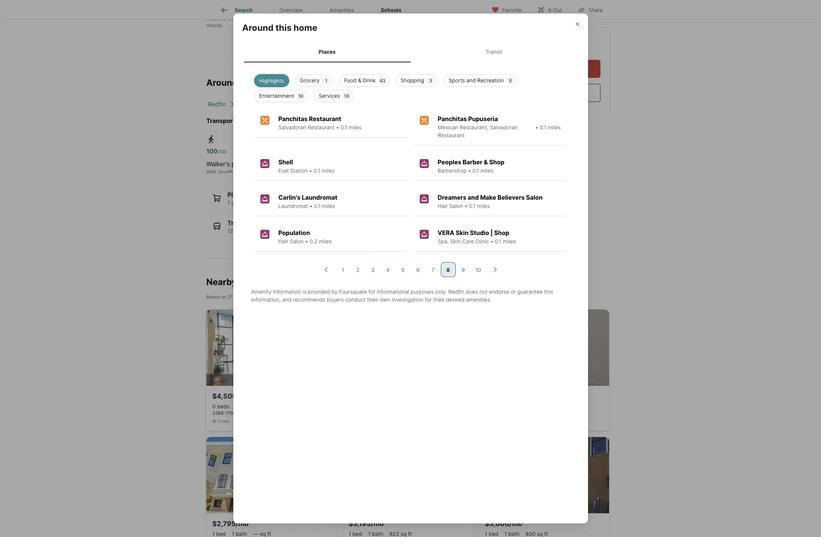 Task type: vqa. For each thing, say whether or not it's contained in the screenshot.
the topmost Francisco
yes



Task type: describe. For each thing, give the bounding box(es) containing it.
hair inside dreamers and make believers salon hair salon • 0.1 miles
[[438, 203, 448, 209]]

1 vertical spatial laundromat
[[279, 203, 308, 209]]

paradise for rider's paradise
[[298, 160, 322, 168]]

only.
[[436, 289, 447, 295]]

0 vertical spatial guarantee
[[266, 9, 287, 15]]

grocery
[[300, 77, 320, 84]]

restaurant for panchitas
[[308, 124, 335, 131]]

transit button
[[207, 212, 434, 240]]

around 1731 15th st
[[207, 78, 291, 88]]

a
[[440, 9, 443, 15]]

information
[[273, 289, 301, 295]]

0 horizontal spatial 0
[[213, 403, 216, 410]]

and inside amenity information is provided by foursquare for informational purposes only. redfin does not endorse or guarantee this information, and recommends buyers conduct their own investigation for their desired amenities.
[[283, 296, 292, 303]]

california
[[238, 100, 265, 108]]

800 sq ft
[[526, 531, 549, 537]]

1 vertical spatial are
[[254, 16, 260, 22]]

panchitas for panchitas pupuseria
[[438, 115, 467, 123]]

clinic
[[476, 238, 490, 245]]

0 vertical spatial st
[[282, 78, 291, 88]]

$4,500
[[213, 392, 237, 400]]

5 button
[[397, 264, 409, 276]]

1 bed for $2,795
[[213, 531, 226, 537]]

list box inside the around this home dialog
[[248, 72, 573, 102]]

• inside dreamers and make believers salon hair salon • 0.1 miles
[[465, 203, 468, 209]]

0.2
[[310, 238, 318, 245]]

sq for $3,000
[[537, 531, 543, 537]]

8 button
[[443, 264, 455, 276]]

investigation
[[392, 296, 424, 303]]

score for rider's
[[292, 169, 305, 175]]

search link
[[220, 6, 253, 15]]

restaurants,
[[261, 199, 291, 206]]

only;
[[466, 9, 476, 15]]

3 button
[[367, 264, 379, 276]]

desired
[[446, 296, 465, 303]]

shell fuel station • 0.1 miles
[[279, 158, 335, 174]]

francisco,
[[252, 410, 274, 416]]

sports
[[449, 77, 465, 84]]

overview tab
[[266, 1, 317, 19]]

redfin inside amenity information is provided by foursquare for informational purposes only. redfin does not endorse or guarantee this information, and recommends buyers conduct their own investigation for their desired amenities.
[[449, 289, 465, 295]]

amenity information is provided by foursquare for informational purposes only. redfin does not endorse or guarantee this information, and recommends buyers conduct their own investigation for their desired amenities.
[[251, 289, 554, 303]]

informational
[[377, 289, 410, 295]]

1 bath for $3,195
[[368, 531, 384, 537]]

transportation
[[207, 117, 251, 125]]

out
[[554, 7, 563, 13]]

parks
[[297, 199, 311, 206]]

photo of 87 elgin park, san francisco, ca 94103 image
[[207, 437, 337, 513]]

1 down $2,795 /mo
[[232, 531, 235, 537]]

bed for $2,795
[[216, 531, 226, 537]]

/mo for $3,000
[[510, 520, 523, 528]]

1 inside places 1 grocery, 37 restaurants, 0 parks
[[228, 199, 230, 206]]

ft for $3,195
[[408, 531, 412, 537]]

paradise for walker's paradise
[[232, 160, 256, 168]]

bath for $3,195
[[372, 531, 384, 537]]

1 inside button
[[342, 267, 344, 273]]

0 vertical spatial 15th
[[261, 78, 280, 88]]

eligibility,
[[388, 16, 408, 22]]

0 horizontal spatial 15th
[[238, 294, 248, 300]]

population hair salon • 0.2 miles
[[279, 229, 332, 245]]

score for walker's
[[218, 169, 230, 175]]

services
[[319, 93, 340, 99]]

panchitas for panchitas restaurant salvadoran restaurant • 0.1 miles
[[279, 115, 308, 123]]

5
[[402, 267, 405, 273]]

amenity
[[251, 289, 272, 295]]

around this home dialog
[[233, 13, 589, 524]]

this inside amenity information is provided by foursquare for informational purposes only. redfin does not endorse or guarantee this information, and recommends buyers conduct their own investigation for their desired amenities.
[[545, 289, 554, 295]]

schools
[[381, 7, 402, 13]]

1 vertical spatial francisco
[[275, 294, 296, 300]]

0.1 inside carlin's laundromat laundromat • 0.1 miles
[[314, 203, 321, 209]]

100
[[207, 147, 218, 155]]

0 vertical spatial francisco
[[290, 100, 317, 108]]

intended
[[390, 9, 409, 15]]

based on 1731 15th st near san francisco
[[207, 294, 296, 300]]

3388 17th st, san francisco, ca 94110
[[213, 410, 295, 416]]

$3,000 /mo
[[485, 520, 523, 528]]

mission
[[329, 100, 351, 108]]

x-out button
[[532, 2, 569, 17]]

10
[[476, 267, 482, 273]]

miles inside "panchitas restaurant salvadoran restaurant • 0.1 miles"
[[349, 124, 362, 131]]

4
[[387, 267, 390, 273]]

transit inside button
[[228, 219, 248, 227]]

• inside carlin's laundromat laundromat • 0.1 miles
[[310, 203, 313, 209]]

district
[[450, 16, 465, 22]]

purposes
[[411, 289, 434, 295]]

8 inside list box
[[509, 78, 512, 84]]

guaranteed
[[270, 16, 294, 22]]

/100
[[218, 149, 227, 155]]

enrollment
[[364, 16, 387, 22]]

recommends
[[293, 296, 326, 303]]

around for around this home
[[242, 22, 274, 33]]

7
[[432, 267, 435, 273]]

home
[[294, 22, 318, 33]]

1 vertical spatial this
[[276, 22, 292, 33]]

directly.
[[207, 23, 224, 28]]

barbershop
[[438, 167, 467, 174]]

the
[[427, 16, 434, 22]]

1 sq from the left
[[260, 531, 266, 537]]

1 vertical spatial skin
[[451, 238, 461, 245]]

823 sq ft
[[390, 531, 412, 537]]

2 their from the left
[[434, 296, 445, 303]]

highlights
[[259, 78, 284, 84]]

rider's
[[277, 160, 296, 168]]

6
[[417, 267, 420, 273]]

• inside "panchitas restaurant salvadoran restaurant • 0.1 miles"
[[336, 124, 339, 131]]

0 horizontal spatial san
[[242, 410, 251, 416]]

restaurant,
[[460, 124, 489, 131]]

amenities
[[330, 7, 354, 13]]

information,
[[251, 296, 281, 303]]

/mo for $2,795
[[236, 520, 249, 528]]

hair inside "population hair salon • 0.2 miles"
[[279, 238, 289, 245]]

endorse inside amenity information is provided by foursquare for informational purposes only. redfin does not endorse or guarantee this information, and recommends buyers conduct their own investigation for their desired amenities.
[[490, 289, 510, 295]]

2
[[357, 267, 360, 273]]

1 inside list box
[[325, 78, 328, 84]]

1 button
[[337, 264, 349, 276]]

823
[[390, 531, 400, 537]]

800
[[526, 531, 536, 537]]

miles inside carlin's laundromat laundromat • 0.1 miles
[[323, 203, 335, 209]]

0 vertical spatial endorse
[[241, 9, 259, 15]]

favorite button
[[486, 2, 529, 17]]

places for places 1 grocery, 37 restaurants, 0 parks
[[228, 191, 247, 199]]

restaurant for mexican
[[438, 132, 465, 139]]

0.1 inside dreamers and make believers salon hair salon • 0.1 miles
[[469, 203, 476, 209]]

rentals
[[239, 277, 268, 287]]

transit tab
[[411, 42, 578, 61]]

school service boundaries are intended to be used as a reference only; they may change and are not
[[207, 9, 476, 22]]

4 button
[[382, 264, 394, 276]]

miles inside dreamers and make believers salon hair salon • 0.1 miles
[[478, 203, 490, 209]]

rider's paradise transit score ®
[[277, 160, 322, 175]]

0 inside places 1 grocery, 37 restaurants, 0 parks
[[293, 199, 296, 206]]

may
[[217, 16, 226, 22]]

0.1 inside peoples barber & shop barbershop • 0.1 miles
[[473, 167, 480, 174]]

be inside school service boundaries are intended to be used as a reference only; they may change and are not
[[416, 9, 421, 15]]

0 vertical spatial are
[[382, 9, 389, 15]]

conduct
[[346, 296, 366, 303]]

food & drink 43
[[344, 77, 386, 84]]

to
[[329, 16, 334, 22]]

provided
[[308, 289, 330, 295]]

fuel
[[279, 167, 289, 174]]

shop inside peoples barber & shop barbershop • 0.1 miles
[[490, 158, 505, 166]]

walker's paradise walk score ®
[[207, 160, 256, 175]]

photo of 45 dorland st unit 4, san francisco, ca 94110 image
[[479, 437, 610, 513]]

amenities tab
[[317, 1, 368, 19]]

x-
[[549, 7, 554, 13]]

0.1 inside shell fuel station • 0.1 miles
[[314, 167, 321, 174]]

3 inside 3 button
[[372, 267, 375, 273]]

1 bath for $3,000
[[505, 531, 520, 537]]

pupuseria
[[469, 115, 499, 123]]

& inside list box
[[358, 77, 362, 84]]

1 vertical spatial st
[[249, 294, 253, 300]]

tab list inside the around this home dialog
[[242, 41, 579, 63]]

not inside school service boundaries are intended to be used as a reference only; they may change and are not
[[262, 16, 269, 22]]

vera
[[438, 229, 455, 237]]

school
[[324, 9, 339, 15]]

by
[[332, 289, 338, 295]]



Task type: locate. For each thing, give the bounding box(es) containing it.
redfin does not endorse or guarantee this information.
[[207, 9, 323, 15]]

and
[[244, 16, 252, 22], [467, 77, 476, 84], [468, 194, 479, 201], [283, 296, 292, 303]]

buyers
[[327, 296, 344, 303]]

salon inside "population hair salon • 0.2 miles"
[[290, 238, 304, 245]]

dolores
[[352, 100, 374, 108]]

2 panchitas from the left
[[438, 115, 467, 123]]

around this home
[[242, 22, 318, 33]]

1 down $2,795
[[213, 531, 215, 537]]

san francisco link
[[277, 100, 317, 108]]

0 horizontal spatial or
[[260, 9, 264, 15]]

2 horizontal spatial ft
[[545, 531, 549, 537]]

2 paradise from the left
[[298, 160, 322, 168]]

3 1 bath from the left
[[505, 531, 520, 537]]

2 ft from the left
[[408, 531, 412, 537]]

0 horizontal spatial to
[[296, 16, 300, 22]]

francisco left is
[[275, 294, 296, 300]]

1 horizontal spatial to
[[410, 9, 415, 15]]

1 horizontal spatial 1731
[[240, 78, 259, 88]]

1 horizontal spatial or
[[511, 289, 517, 295]]

1 horizontal spatial st
[[282, 78, 291, 88]]

photo of 3388 17th st, san francisco, ca 94110 image
[[207, 309, 337, 386]]

1 horizontal spatial guarantee
[[518, 289, 543, 295]]

boundaries
[[357, 9, 381, 15]]

—
[[253, 531, 259, 537]]

their
[[367, 296, 379, 303], [434, 296, 445, 303]]

places inside places 1 grocery, 37 restaurants, 0 parks
[[228, 191, 247, 199]]

based
[[207, 294, 220, 300]]

3 bath from the left
[[509, 531, 520, 537]]

1 their from the left
[[367, 296, 379, 303]]

1 bed from the left
[[216, 531, 226, 537]]

2 horizontal spatial sq
[[537, 531, 543, 537]]

0 horizontal spatial st
[[249, 294, 253, 300]]

0 vertical spatial 0
[[293, 199, 296, 206]]

0 horizontal spatial salon
[[290, 238, 304, 245]]

1 vertical spatial not
[[262, 16, 269, 22]]

san right st,
[[242, 410, 251, 416]]

1 down $3,000
[[485, 531, 488, 537]]

2 bath from the left
[[372, 531, 384, 537]]

0 horizontal spatial be
[[301, 16, 307, 22]]

1 paradise from the left
[[232, 160, 256, 168]]

2 horizontal spatial 1 bath
[[505, 531, 520, 537]]

transit down grocery,
[[228, 219, 248, 227]]

1 left 2 button on the left of page
[[342, 267, 344, 273]]

bath for $2,795
[[236, 531, 247, 537]]

redfin up desired
[[449, 289, 465, 295]]

$2,795
[[213, 520, 236, 528]]

1 1 bed from the left
[[213, 531, 226, 537]]

0 left parks
[[293, 199, 296, 206]]

3 /mo from the left
[[510, 520, 523, 528]]

2 /mo from the left
[[371, 520, 384, 528]]

2 ® from the left
[[305, 169, 308, 175]]

st up entertainment at the left of page
[[282, 78, 291, 88]]

peoples
[[438, 158, 462, 166]]

1 bed down $3,000
[[485, 531, 499, 537]]

score inside "rider's paradise transit score ®"
[[292, 169, 305, 175]]

ft right the 823
[[408, 531, 412, 537]]

miles inside vera skin studio | shop spa, skin care clinic • 0.1 miles
[[504, 238, 516, 245]]

1 bed for $3,000
[[485, 531, 499, 537]]

transit up "recreation"
[[486, 48, 503, 55]]

does
[[221, 9, 232, 15], [466, 289, 478, 295]]

& right food
[[358, 77, 362, 84]]

and inside list box
[[467, 77, 476, 84]]

to inside guaranteed to be accurate. to verify school enrollment eligibility, contact the school district directly.
[[296, 16, 300, 22]]

redfin up they
[[207, 9, 220, 15]]

around up redfin link
[[207, 78, 238, 88]]

0 horizontal spatial &
[[358, 77, 362, 84]]

1 down $3,000 /mo at the bottom
[[505, 531, 507, 537]]

to up contact
[[410, 9, 415, 15]]

0 horizontal spatial 8
[[447, 267, 450, 273]]

1 down $3,195 /mo
[[368, 531, 371, 537]]

panchitas down san francisco
[[279, 115, 308, 123]]

/mo for $3,195
[[371, 520, 384, 528]]

places down guaranteed to be accurate. to verify school enrollment eligibility, contact the school district directly.
[[319, 48, 336, 55]]

redfin
[[207, 9, 220, 15], [208, 100, 226, 108], [449, 289, 465, 295]]

2 vertical spatial salon
[[290, 238, 304, 245]]

1 vertical spatial or
[[511, 289, 517, 295]]

mexican restaurant, salvadoran restaurant
[[438, 124, 518, 139]]

1 left grocery,
[[228, 199, 230, 206]]

1 horizontal spatial around
[[242, 22, 274, 33]]

photo of 3626 17th st, san francisco, ca 94114 image
[[479, 309, 610, 386]]

0 vertical spatial not
[[233, 9, 240, 15]]

• inside "population hair salon • 0.2 miles"
[[306, 238, 308, 245]]

2 bed from the left
[[353, 531, 362, 537]]

paradise inside the "walker's paradise walk score ®"
[[232, 160, 256, 168]]

1 up services
[[325, 78, 328, 84]]

and inside school service boundaries are intended to be used as a reference only; they may change and are not
[[244, 16, 252, 22]]

hair down the population
[[279, 238, 289, 245]]

to inside school service boundaries are intended to be used as a reference only; they may change and are not
[[410, 9, 415, 15]]

and down search
[[244, 16, 252, 22]]

spa,
[[438, 238, 449, 245]]

barber
[[463, 158, 483, 166]]

shop right |
[[495, 229, 510, 237]]

1 vertical spatial 3
[[372, 267, 375, 273]]

skin
[[456, 229, 469, 237], [451, 238, 461, 245]]

mission dolores link
[[329, 100, 374, 108]]

around this home element
[[242, 13, 327, 33]]

around
[[242, 22, 274, 33], [207, 78, 238, 88]]

and right sports
[[467, 77, 476, 84]]

1 horizontal spatial hair
[[438, 203, 448, 209]]

1 bed for $3,195
[[349, 531, 362, 537]]

dreamers and make believers salon hair salon • 0.1 miles
[[438, 194, 543, 209]]

be up home
[[301, 16, 307, 22]]

not up change
[[233, 9, 240, 15]]

ft right 800
[[545, 531, 549, 537]]

miles inside peoples barber & shop barbershop • 0.1 miles
[[481, 167, 494, 174]]

redfin for redfin
[[208, 100, 226, 108]]

0 horizontal spatial their
[[367, 296, 379, 303]]

1 vertical spatial does
[[466, 289, 478, 295]]

california link
[[238, 100, 265, 108]]

nearby
[[207, 277, 237, 287]]

2 sq from the left
[[401, 531, 407, 537]]

bed down $2,795
[[216, 531, 226, 537]]

1 vertical spatial be
[[301, 16, 307, 22]]

used
[[422, 9, 433, 15]]

0 horizontal spatial 1 bed
[[213, 531, 226, 537]]

1 horizontal spatial their
[[434, 296, 445, 303]]

2 horizontal spatial not
[[480, 289, 488, 295]]

1731 right the on
[[228, 294, 237, 300]]

1 horizontal spatial not
[[262, 16, 269, 22]]

station
[[290, 167, 308, 174]]

0 vertical spatial redfin
[[207, 9, 220, 15]]

1 bed down $2,795
[[213, 531, 226, 537]]

1 horizontal spatial for
[[425, 296, 432, 303]]

san right near
[[266, 294, 274, 300]]

0 horizontal spatial not
[[233, 9, 240, 15]]

2 vertical spatial not
[[480, 289, 488, 295]]

3 inside list box
[[430, 78, 433, 84]]

1 horizontal spatial paradise
[[298, 160, 322, 168]]

places inside tab
[[319, 48, 336, 55]]

laundromat down the carlin's
[[279, 203, 308, 209]]

places up grocery,
[[228, 191, 247, 199]]

studio
[[470, 229, 490, 237]]

®
[[230, 169, 233, 175], [305, 169, 308, 175]]

are down redfin does not endorse or guarantee this information. at the left top of the page
[[254, 16, 260, 22]]

san down entertainment at the left of page
[[277, 100, 288, 108]]

paradise right rider's
[[298, 160, 322, 168]]

® for rider's
[[305, 169, 308, 175]]

restaurant inside mexican restaurant, salvadoran restaurant
[[438, 132, 465, 139]]

and down information
[[283, 296, 292, 303]]

® inside the "walker's paradise walk score ®"
[[230, 169, 233, 175]]

15th up entertainment at the left of page
[[261, 78, 280, 88]]

0 vertical spatial this
[[289, 9, 296, 15]]

peoples barber & shop barbershop • 0.1 miles
[[438, 158, 505, 174]]

1 ® from the left
[[230, 169, 233, 175]]

be inside guaranteed to be accurate. to verify school enrollment eligibility, contact the school district directly.
[[301, 16, 307, 22]]

1 vertical spatial 8
[[447, 267, 450, 273]]

shop right barber
[[490, 158, 505, 166]]

redfin up the transportation
[[208, 100, 226, 108]]

skin right spa,
[[451, 238, 461, 245]]

1 1 bath from the left
[[232, 531, 247, 537]]

bath down $3,195 /mo
[[372, 531, 384, 537]]

beds
[[217, 403, 230, 410]]

salvadoran inside mexican restaurant, salvadoran restaurant
[[490, 124, 518, 131]]

2 school from the left
[[435, 16, 449, 22]]

contact
[[501, 41, 533, 50]]

0 vertical spatial skin
[[456, 229, 469, 237]]

0 vertical spatial shop
[[490, 158, 505, 166]]

does up may
[[221, 9, 232, 15]]

2 salvadoran from the left
[[490, 124, 518, 131]]

laundromat up transit button
[[302, 194, 338, 201]]

1 horizontal spatial &
[[484, 158, 488, 166]]

0 horizontal spatial school
[[349, 16, 363, 22]]

tab list
[[207, 0, 421, 19], [242, 41, 579, 63]]

0 horizontal spatial ft
[[268, 531, 271, 537]]

bed down $3,000
[[489, 531, 499, 537]]

0 horizontal spatial around
[[207, 78, 238, 88]]

salvadoran for restaurant
[[279, 124, 306, 131]]

0.1 inside vera skin studio | shop spa, skin care clinic • 0.1 miles
[[495, 238, 502, 245]]

is
[[303, 289, 307, 295]]

not
[[233, 9, 240, 15], [262, 16, 269, 22], [480, 289, 488, 295]]

or inside amenity information is provided by foursquare for informational purposes only. redfin does not endorse or guarantee this information, and recommends buyers conduct their own investigation for their desired amenities.
[[511, 289, 517, 295]]

change
[[227, 16, 243, 22]]

3 ft from the left
[[545, 531, 549, 537]]

94110
[[283, 410, 295, 416]]

1 bed down the $3,195
[[349, 531, 362, 537]]

st left near
[[249, 294, 253, 300]]

places for places
[[319, 48, 336, 55]]

0 vertical spatial places
[[319, 48, 336, 55]]

guarantee
[[266, 9, 287, 15], [518, 289, 543, 295]]

3 bed from the left
[[489, 531, 499, 537]]

endorse up amenities.
[[490, 289, 510, 295]]

0 horizontal spatial 1731
[[228, 294, 237, 300]]

6 button
[[412, 264, 425, 276]]

bath for $3,000
[[509, 531, 520, 537]]

salon down dreamers on the top right of page
[[450, 203, 464, 209]]

0 horizontal spatial hair
[[279, 238, 289, 245]]

paradise right walker's
[[232, 160, 256, 168]]

0 horizontal spatial does
[[221, 9, 232, 15]]

shopping
[[401, 77, 425, 84]]

schools tab
[[368, 1, 415, 19]]

1 horizontal spatial score
[[292, 169, 305, 175]]

panchitas up 'mexican'
[[438, 115, 467, 123]]

ft for $3,000
[[545, 531, 549, 537]]

sq right the 823
[[401, 531, 407, 537]]

8 inside button
[[447, 267, 450, 273]]

score down walker's
[[218, 169, 230, 175]]

sq right —
[[260, 531, 266, 537]]

salvadoran for restaurant,
[[490, 124, 518, 131]]

1 horizontal spatial are
[[382, 9, 389, 15]]

1 horizontal spatial bath
[[372, 531, 384, 537]]

3388
[[213, 410, 224, 416]]

1 bed
[[213, 531, 226, 537], [349, 531, 362, 537], [485, 531, 499, 537]]

verify
[[336, 16, 348, 22]]

7 button
[[428, 264, 440, 276]]

does up amenities.
[[466, 289, 478, 295]]

bed for $3,195
[[353, 531, 362, 537]]

restaurant
[[309, 115, 342, 123], [308, 124, 335, 131], [438, 132, 465, 139]]

places
[[319, 48, 336, 55], [228, 191, 247, 199]]

are up enrollment at the left of the page
[[382, 9, 389, 15]]

near
[[255, 294, 264, 300]]

school down a
[[435, 16, 449, 22]]

1 bath
[[232, 531, 247, 537], [368, 531, 384, 537], [505, 531, 520, 537]]

francisco down '16'
[[290, 100, 317, 108]]

0 vertical spatial for
[[369, 289, 376, 295]]

0 vertical spatial tab list
[[207, 0, 421, 19]]

15th down nearby rentals
[[238, 294, 248, 300]]

salvadoran down san francisco
[[279, 124, 306, 131]]

1 bath down $3,000 /mo at the bottom
[[505, 531, 520, 537]]

0 horizontal spatial /mo
[[236, 520, 249, 528]]

8 right "recreation"
[[509, 78, 512, 84]]

francisco
[[290, 100, 317, 108], [275, 294, 296, 300]]

list box
[[248, 72, 573, 102]]

0 vertical spatial &
[[358, 77, 362, 84]]

not up amenities.
[[480, 289, 488, 295]]

sq for $3,195
[[401, 531, 407, 537]]

not down redfin does not endorse or guarantee this information. at the left top of the page
[[262, 16, 269, 22]]

1 vertical spatial 15th
[[238, 294, 248, 300]]

around down redfin does not endorse or guarantee this information. at the left top of the page
[[242, 22, 274, 33]]

shop inside vera skin studio | shop spa, skin care clinic • 0.1 miles
[[495, 229, 510, 237]]

1 school from the left
[[349, 16, 363, 22]]

1 vertical spatial &
[[484, 158, 488, 166]]

2 horizontal spatial transit
[[486, 48, 503, 55]]

for
[[369, 289, 376, 295], [425, 296, 432, 303]]

favorite
[[502, 7, 522, 13]]

0 vertical spatial restaurant
[[309, 115, 342, 123]]

2 horizontal spatial bath
[[509, 531, 520, 537]]

for down purposes
[[425, 296, 432, 303]]

amenities.
[[466, 296, 492, 303]]

accurate.
[[308, 16, 328, 22]]

• 0.1 miles
[[536, 124, 561, 131]]

places 1 grocery, 37 restaurants, 0 parks
[[228, 191, 311, 206]]

1 horizontal spatial san
[[266, 294, 274, 300]]

around for around 1731 15th st
[[207, 78, 238, 88]]

1 panchitas from the left
[[279, 115, 308, 123]]

1 horizontal spatial 8
[[509, 78, 512, 84]]

8 left "9"
[[447, 267, 450, 273]]

1 vertical spatial around
[[207, 78, 238, 88]]

st
[[282, 78, 291, 88], [249, 294, 253, 300]]

0 vertical spatial san
[[277, 100, 288, 108]]

0 horizontal spatial are
[[254, 16, 260, 22]]

18
[[344, 93, 350, 99]]

ft right —
[[268, 531, 271, 537]]

miles inside shell fuel station • 0.1 miles
[[322, 167, 335, 174]]

0 vertical spatial laundromat
[[302, 194, 338, 201]]

1 horizontal spatial endorse
[[490, 289, 510, 295]]

0 vertical spatial 1731
[[240, 78, 259, 88]]

paradise inside "rider's paradise transit score ®"
[[298, 160, 322, 168]]

and left make
[[468, 194, 479, 201]]

& inside peoples barber & shop barbershop • 0.1 miles
[[484, 158, 488, 166]]

0 up 3388
[[213, 403, 216, 410]]

list box containing grocery
[[248, 72, 573, 102]]

0 horizontal spatial score
[[218, 169, 230, 175]]

1 horizontal spatial ®
[[305, 169, 308, 175]]

score
[[218, 169, 230, 175], [292, 169, 305, 175]]

bed down the $3,195
[[353, 531, 362, 537]]

3 left 4
[[372, 267, 375, 273]]

1 horizontal spatial 1 bed
[[349, 531, 362, 537]]

1 bath for $2,795
[[232, 531, 247, 537]]

drink
[[363, 77, 376, 84]]

salvadoran inside "panchitas restaurant salvadoran restaurant • 0.1 miles"
[[279, 124, 306, 131]]

be up contact
[[416, 9, 421, 15]]

2 1 bath from the left
[[368, 531, 384, 537]]

• inside peoples barber & shop barbershop • 0.1 miles
[[469, 167, 471, 174]]

1 vertical spatial redfin
[[208, 100, 226, 108]]

1 horizontal spatial 0
[[293, 199, 296, 206]]

0.1 inside "panchitas restaurant salvadoran restaurant • 0.1 miles"
[[341, 124, 348, 131]]

transit down rider's
[[277, 169, 291, 175]]

hair down dreamers on the top right of page
[[438, 203, 448, 209]]

tab list up home
[[207, 0, 421, 19]]

3 sq from the left
[[537, 531, 543, 537]]

score down rider's
[[292, 169, 305, 175]]

does inside amenity information is provided by foursquare for informational purposes only. redfin does not endorse or guarantee this information, and recommends buyers conduct their own investigation for their desired amenities.
[[466, 289, 478, 295]]

1 bath from the left
[[236, 531, 247, 537]]

® for walker's
[[230, 169, 233, 175]]

1 horizontal spatial 15th
[[261, 78, 280, 88]]

3 1 bed from the left
[[485, 531, 499, 537]]

3
[[430, 78, 433, 84], [372, 267, 375, 273]]

tab list containing places
[[242, 41, 579, 63]]

0.1
[[341, 124, 348, 131], [540, 124, 547, 131], [314, 167, 321, 174], [473, 167, 480, 174], [314, 203, 321, 209], [469, 203, 476, 209], [495, 238, 502, 245]]

1 vertical spatial 1731
[[228, 294, 237, 300]]

2 score from the left
[[292, 169, 305, 175]]

0 vertical spatial salon
[[527, 194, 543, 201]]

2 button
[[352, 264, 364, 276]]

0 horizontal spatial sq
[[260, 531, 266, 537]]

1 bath down $2,795 /mo
[[232, 531, 247, 537]]

transit inside "rider's paradise transit score ®"
[[277, 169, 291, 175]]

guaranteed to be accurate. to verify school enrollment eligibility, contact the school district directly.
[[207, 16, 465, 28]]

1 horizontal spatial panchitas
[[438, 115, 467, 123]]

1 vertical spatial shop
[[495, 229, 510, 237]]

sq right 800
[[537, 531, 543, 537]]

redfin for redfin does not endorse or guarantee this information.
[[207, 9, 220, 15]]

for right foursquare
[[369, 289, 376, 295]]

guarantee inside amenity information is provided by foursquare for informational purposes only. redfin does not endorse or guarantee this information, and recommends buyers conduct their own investigation for their desired amenities.
[[518, 289, 543, 295]]

skin up care
[[456, 229, 469, 237]]

0 vertical spatial be
[[416, 9, 421, 15]]

to
[[410, 9, 415, 15], [296, 16, 300, 22]]

and inside dreamers and make believers salon hair salon • 0.1 miles
[[468, 194, 479, 201]]

miles inside "population hair salon • 0.2 miles"
[[319, 238, 332, 245]]

1 horizontal spatial salon
[[450, 203, 464, 209]]

san
[[277, 100, 288, 108], [266, 294, 274, 300], [242, 410, 251, 416]]

tab list up the shopping in the top of the page
[[242, 41, 579, 63]]

1 vertical spatial endorse
[[490, 289, 510, 295]]

salon down the population
[[290, 238, 304, 245]]

entertainment
[[259, 93, 295, 99]]

salon right believers
[[527, 194, 543, 201]]

1 bath down $3,195 /mo
[[368, 531, 384, 537]]

& right barber
[[484, 158, 488, 166]]

bath down $3,000 /mo at the bottom
[[509, 531, 520, 537]]

0 horizontal spatial ®
[[230, 169, 233, 175]]

or
[[260, 9, 264, 15], [511, 289, 517, 295]]

2 1 bed from the left
[[349, 531, 362, 537]]

16
[[299, 93, 304, 99]]

endorse up change
[[241, 9, 259, 15]]

they
[[207, 16, 216, 22]]

1 vertical spatial restaurant
[[308, 124, 335, 131]]

0 horizontal spatial bath
[[236, 531, 247, 537]]

bed for $3,000
[[489, 531, 499, 537]]

panchitas inside "panchitas restaurant salvadoran restaurant • 0.1 miles"
[[279, 115, 308, 123]]

bath
[[236, 531, 247, 537], [372, 531, 384, 537], [509, 531, 520, 537]]

salvadoran down the 'pupuseria' at right top
[[490, 124, 518, 131]]

3 right the shopping in the top of the page
[[430, 78, 433, 84]]

bath left —
[[236, 531, 247, 537]]

around inside dialog
[[242, 22, 274, 33]]

1 score from the left
[[218, 169, 230, 175]]

their down only.
[[434, 296, 445, 303]]

reference
[[444, 9, 465, 15]]

places tab
[[244, 42, 411, 61]]

1 ft from the left
[[268, 531, 271, 537]]

• inside shell fuel station • 0.1 miles
[[310, 167, 313, 174]]

ft
[[268, 531, 271, 537], [408, 531, 412, 537], [545, 531, 549, 537]]

1 salvadoran from the left
[[279, 124, 306, 131]]

school down service
[[349, 16, 363, 22]]

0 horizontal spatial for
[[369, 289, 376, 295]]

share button
[[572, 2, 610, 17]]

paradise
[[232, 160, 256, 168], [298, 160, 322, 168]]

information.
[[298, 9, 323, 15]]

0 vertical spatial to
[[410, 9, 415, 15]]

transit inside tab
[[486, 48, 503, 55]]

tab list containing search
[[207, 0, 421, 19]]

1 horizontal spatial does
[[466, 289, 478, 295]]

® inside "rider's paradise transit score ®"
[[305, 169, 308, 175]]

redfin link
[[208, 100, 226, 108]]

this
[[289, 9, 296, 15], [276, 22, 292, 33], [545, 289, 554, 295]]

score inside the "walker's paradise walk score ®"
[[218, 169, 230, 175]]

1 down the $3,195
[[349, 531, 351, 537]]

not inside amenity information is provided by foursquare for informational purposes only. redfin does not endorse or guarantee this information, and recommends buyers conduct their own investigation for their desired amenities.
[[480, 289, 488, 295]]

1731 up the california link
[[240, 78, 259, 88]]

$2,795 /mo
[[213, 520, 249, 528]]

2 vertical spatial restaurant
[[438, 132, 465, 139]]

0 horizontal spatial transit
[[228, 219, 248, 227]]

• inside vera skin studio | shop spa, skin care clinic • 0.1 miles
[[491, 238, 494, 245]]

1 vertical spatial 0
[[213, 403, 216, 410]]

0 horizontal spatial places
[[228, 191, 247, 199]]

1 horizontal spatial places
[[319, 48, 336, 55]]

to down overview
[[296, 16, 300, 22]]

their left the own
[[367, 296, 379, 303]]

1 horizontal spatial bed
[[353, 531, 362, 537]]

1 /mo from the left
[[236, 520, 249, 528]]



